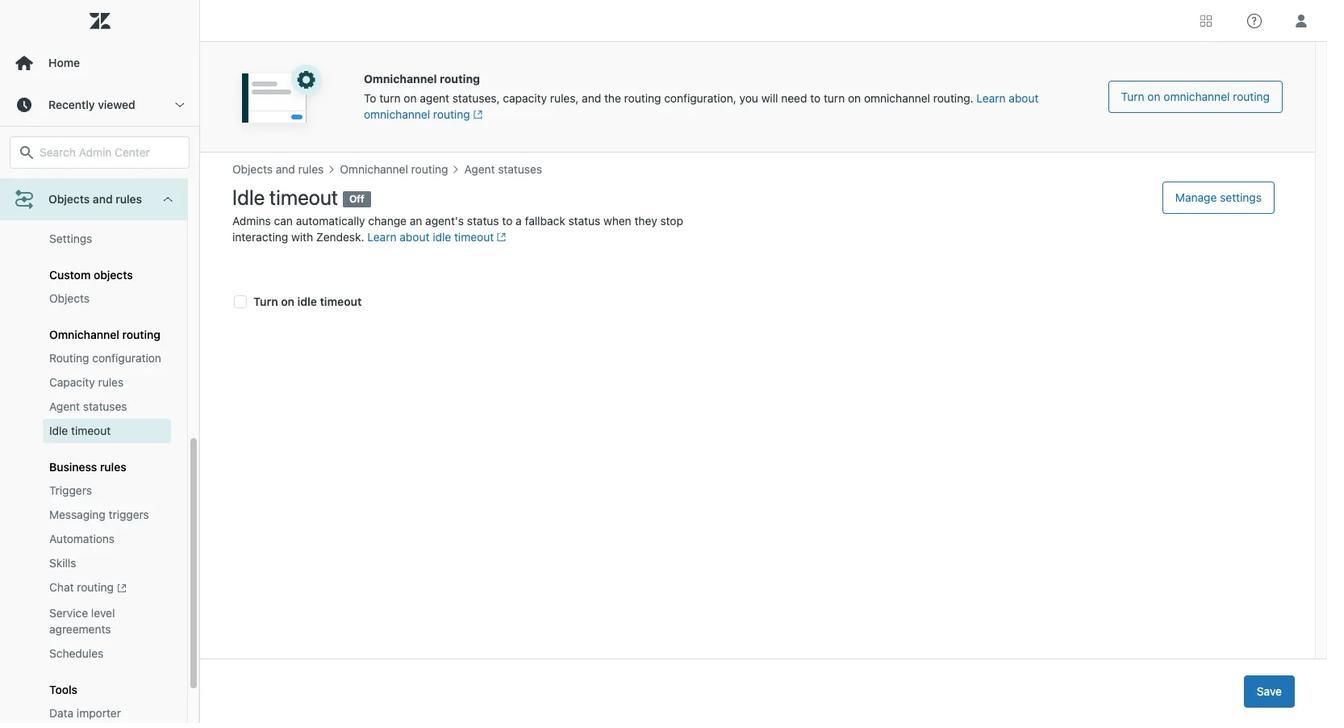 Task type: vqa. For each thing, say whether or not it's contained in the screenshot.
Routing configuration element
yes



Task type: describe. For each thing, give the bounding box(es) containing it.
chat routing
[[49, 581, 114, 594]]

ticket statuses link
[[43, 203, 171, 227]]

agreements
[[49, 622, 111, 636]]

level
[[91, 606, 115, 620]]

routing
[[49, 351, 89, 365]]

zendesk products image
[[1201, 15, 1212, 26]]

custom
[[49, 268, 91, 282]]

none search field inside primary element
[[2, 136, 198, 169]]

automations element
[[49, 531, 115, 547]]

data importer link
[[43, 701, 171, 723]]

objects for objects and rules
[[48, 192, 90, 206]]

routing configuration link
[[43, 346, 171, 371]]

objects for objects
[[49, 292, 90, 305]]

capacity rules
[[49, 376, 124, 389]]

messaging triggers
[[49, 508, 149, 522]]

objects and rules group
[[0, 88, 187, 723]]

agent
[[49, 400, 80, 413]]

service level agreements element
[[49, 605, 165, 637]]

save
[[1257, 684, 1282, 698]]

ticket statuses
[[49, 208, 128, 221]]

idle timeout link
[[43, 419, 171, 443]]

agent statuses link
[[43, 395, 171, 419]]

data
[[49, 706, 74, 720]]

tree item inside primary element
[[0, 46, 187, 723]]

omnichannel routing element
[[49, 328, 160, 342]]

service level agreements link
[[43, 601, 171, 641]]

objects and rules
[[48, 192, 142, 206]]

tags link
[[43, 179, 171, 203]]

service
[[49, 606, 88, 620]]

rules for business rules
[[100, 460, 126, 474]]

settings link
[[43, 227, 171, 251]]

skills link
[[43, 551, 171, 576]]

recently viewed
[[48, 98, 135, 111]]

skills
[[49, 556, 76, 570]]

agent statuses element
[[49, 399, 127, 415]]

statuses for agent statuses
[[83, 400, 127, 413]]

triggers
[[49, 484, 92, 497]]

data importer
[[49, 706, 121, 720]]

importer
[[77, 706, 121, 720]]

routing configuration
[[49, 351, 161, 365]]

settings
[[49, 232, 92, 246]]

business rules
[[49, 460, 126, 474]]

capacity
[[49, 376, 95, 389]]

home button
[[0, 42, 199, 84]]

omnichannel
[[49, 328, 119, 342]]

idle
[[49, 424, 68, 438]]

recently viewed button
[[0, 84, 199, 126]]

messaging triggers element
[[49, 507, 149, 523]]

tags
[[49, 183, 74, 197]]



Task type: locate. For each thing, give the bounding box(es) containing it.
triggers
[[109, 508, 149, 522]]

objects link
[[43, 287, 171, 311]]

and
[[93, 192, 113, 206]]

objects up ticket on the top of the page
[[48, 192, 90, 206]]

chat routing link
[[43, 576, 171, 601]]

automations
[[49, 532, 115, 546]]

automations link
[[43, 527, 171, 551]]

objects inside group
[[49, 292, 90, 305]]

tree item containing tags
[[0, 46, 187, 723]]

1 vertical spatial statuses
[[83, 400, 127, 413]]

custom objects
[[49, 268, 133, 282]]

agent statuses
[[49, 400, 127, 413]]

schedules
[[49, 646, 104, 660]]

routing up level
[[77, 581, 114, 594]]

home
[[48, 56, 80, 69]]

capacity rules element
[[49, 375, 124, 391]]

objects inside "dropdown button"
[[48, 192, 90, 206]]

1 vertical spatial objects
[[49, 292, 90, 305]]

routing up configuration
[[122, 328, 160, 342]]

triggers link
[[43, 479, 171, 503]]

rules up triggers link
[[100, 460, 126, 474]]

triggers element
[[49, 483, 92, 499]]

idle timeout element
[[49, 423, 111, 439]]

objects element
[[49, 291, 90, 307]]

objects down custom
[[49, 292, 90, 305]]

statuses for ticket statuses
[[84, 208, 128, 221]]

timeout
[[71, 424, 111, 438]]

schedules element
[[49, 645, 104, 661]]

1 vertical spatial routing
[[77, 581, 114, 594]]

tree item
[[0, 46, 187, 723]]

messaging
[[49, 508, 106, 522]]

configuration
[[92, 351, 161, 365]]

routing for omnichannel routing
[[122, 328, 160, 342]]

rules inside "dropdown button"
[[116, 192, 142, 206]]

0 horizontal spatial routing
[[77, 581, 114, 594]]

messaging triggers link
[[43, 503, 171, 527]]

schedules link
[[43, 641, 171, 666]]

0 vertical spatial objects
[[48, 192, 90, 206]]

statuses down capacity rules link
[[83, 400, 127, 413]]

chat routing element
[[49, 580, 127, 597]]

help image
[[1248, 13, 1262, 28]]

statuses down and
[[84, 208, 128, 221]]

chat
[[49, 581, 74, 594]]

tools
[[49, 682, 78, 696]]

rules right and
[[116, 192, 142, 206]]

settings element
[[49, 231, 92, 247]]

1 horizontal spatial routing
[[122, 328, 160, 342]]

objects and rules button
[[0, 178, 187, 220]]

1 vertical spatial rules
[[98, 376, 124, 389]]

recently
[[48, 98, 95, 111]]

rules for capacity rules
[[98, 376, 124, 389]]

omnichannel routing
[[49, 328, 160, 342]]

viewed
[[98, 98, 135, 111]]

tags element
[[49, 183, 74, 199]]

0 vertical spatial statuses
[[84, 208, 128, 221]]

Search Admin Center field
[[40, 145, 179, 160]]

idle timeout
[[49, 424, 111, 438]]

rules down routing configuration link
[[98, 376, 124, 389]]

skills element
[[49, 556, 76, 572]]

2 vertical spatial rules
[[100, 460, 126, 474]]

routing configuration element
[[49, 351, 161, 367]]

routing inside chat routing element
[[77, 581, 114, 594]]

routing
[[122, 328, 160, 342], [77, 581, 114, 594]]

None search field
[[2, 136, 198, 169]]

objects
[[94, 268, 133, 282]]

0 vertical spatial routing
[[122, 328, 160, 342]]

business rules element
[[49, 460, 126, 474]]

primary element
[[0, 0, 200, 723]]

objects
[[48, 192, 90, 206], [49, 292, 90, 305]]

ticket
[[49, 208, 81, 221]]

service level agreements
[[49, 606, 115, 636]]

tools element
[[49, 682, 78, 696]]

user menu image
[[1291, 10, 1312, 31]]

0 vertical spatial rules
[[116, 192, 142, 206]]

rules
[[116, 192, 142, 206], [98, 376, 124, 389], [100, 460, 126, 474]]

routing for chat routing
[[77, 581, 114, 594]]

capacity rules link
[[43, 371, 171, 395]]

custom objects element
[[49, 268, 133, 282]]

data importer element
[[49, 705, 121, 721]]

business
[[49, 460, 97, 474]]

save button
[[1244, 675, 1295, 707]]

ticket statuses element
[[49, 207, 128, 223]]

statuses
[[84, 208, 128, 221], [83, 400, 127, 413]]



